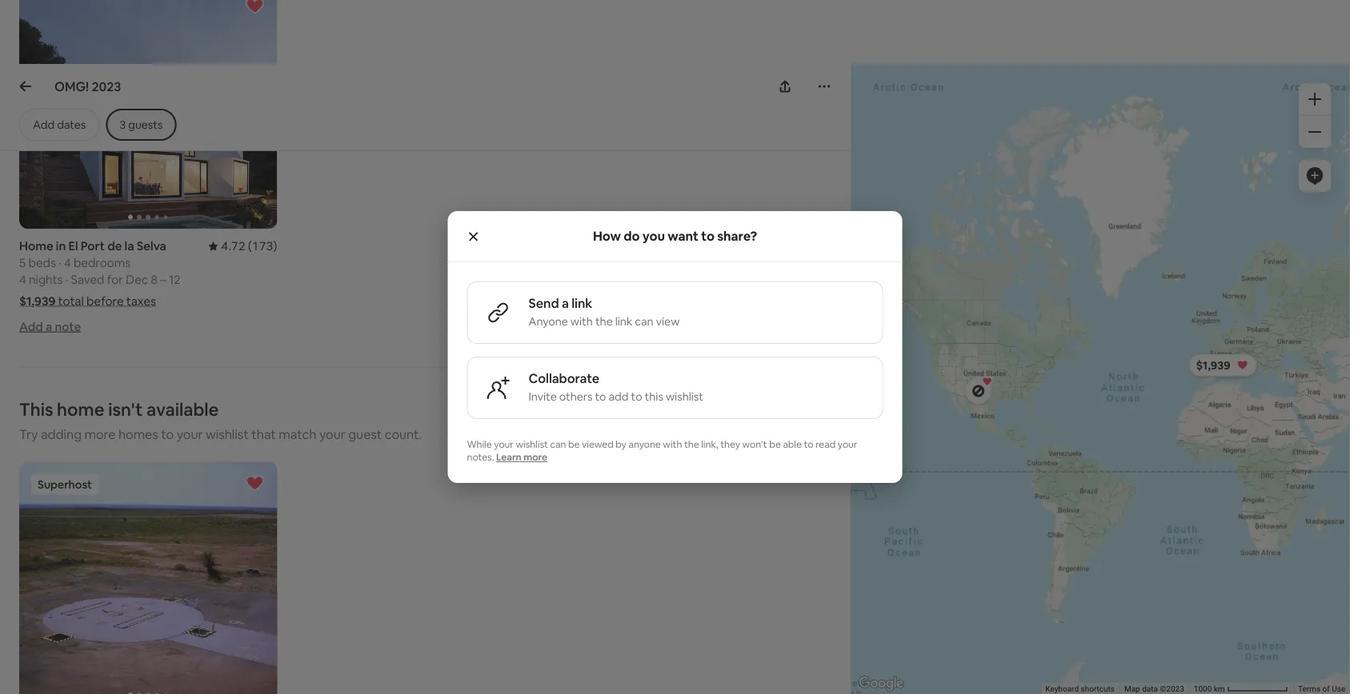 Task type: vqa. For each thing, say whether or not it's contained in the screenshot.
right Wishlist
yes



Task type: describe. For each thing, give the bounding box(es) containing it.
$1,939 inside button
[[1196, 358, 1231, 373]]

$1,939 inside home in el port de la selva 5 beds · 4 bedrooms 4 nights · saved for dec 8 – 12 $1,939 total before taxes
[[19, 294, 56, 309]]

to right "want"
[[701, 228, 715, 245]]

zoom in image
[[1309, 93, 1321, 106]]

la
[[125, 239, 134, 254]]

to left add at bottom left
[[595, 390, 606, 404]]

send
[[529, 295, 559, 311]]

1 horizontal spatial ·
[[65, 272, 68, 288]]

while
[[467, 439, 492, 451]]

add a note
[[19, 319, 81, 335]]

of
[[1323, 685, 1330, 694]]

google image
[[855, 674, 908, 695]]

others
[[559, 390, 593, 404]]

can inside while your wishlist can be viewed by anyone with the link, they won't be able to read your notes.
[[550, 439, 566, 451]]

share?
[[717, 228, 757, 245]]

el
[[68, 239, 78, 254]]

send a link anyone with the link can view
[[529, 295, 680, 329]]

for
[[107, 272, 123, 288]]

1 group from the top
[[19, 0, 277, 229]]

this
[[19, 399, 53, 422]]

km
[[1214, 685, 1225, 694]]

add a place to the map image
[[1305, 166, 1325, 186]]

4.72
[[221, 239, 245, 254]]

selva
[[137, 239, 166, 254]]

4.72 out of 5 average rating,  173 reviews image
[[208, 239, 277, 254]]

want
[[668, 228, 699, 245]]

8
[[151, 272, 158, 288]]

do
[[624, 228, 640, 245]]

(173)
[[248, 239, 277, 254]]

your right read
[[838, 439, 858, 451]]

to inside while your wishlist can be viewed by anyone with the link, they won't be able to read your notes.
[[804, 439, 814, 451]]

remove from wishlist: place to stay in roswell image
[[245, 474, 264, 494]]

bedrooms
[[74, 255, 131, 271]]

zoom out image
[[1309, 126, 1321, 138]]

wishlist inside collaborate invite others to add to this wishlist
[[666, 390, 704, 404]]

notes.
[[467, 451, 494, 464]]

terms
[[1298, 685, 1321, 694]]

in
[[56, 239, 66, 254]]

use
[[1332, 685, 1345, 694]]

terms of use
[[1298, 685, 1345, 694]]

saved
[[71, 272, 104, 288]]

$1,939 button
[[1189, 354, 1257, 377]]

this home isn't available try adding more homes to your wishlist that match your guest count.
[[19, 399, 422, 443]]

1000 km button
[[1189, 684, 1293, 695]]

2 group from the top
[[19, 462, 277, 695]]

to inside this home isn't available try adding more homes to your wishlist that match your guest count.
[[161, 427, 174, 443]]

1000
[[1194, 685, 1212, 694]]

learn more
[[496, 451, 547, 464]]

0 vertical spatial 4
[[64, 255, 71, 271]]

collaborate
[[529, 370, 600, 387]]

match
[[279, 427, 317, 443]]

map data ©2023
[[1124, 685, 1184, 694]]

the inside send a link anyone with the link can view
[[595, 315, 613, 329]]

before
[[86, 294, 124, 309]]

read
[[816, 439, 836, 451]]

total
[[58, 294, 84, 309]]

more inside this home isn't available try adding more homes to your wishlist that match your guest count.
[[84, 427, 116, 443]]

port
[[81, 239, 105, 254]]

home in el port de la selva 5 beds · 4 bedrooms 4 nights · saved for dec 8 – 12 $1,939 total before taxes
[[19, 239, 181, 309]]

shortcuts
[[1081, 685, 1115, 694]]

2 be from the left
[[769, 439, 781, 451]]

while your wishlist can be viewed by anyone with the link, they won't be able to read your notes.
[[467, 439, 858, 464]]

12
[[169, 272, 181, 288]]

by
[[616, 439, 627, 451]]

you
[[643, 228, 665, 245]]

home
[[19, 239, 53, 254]]



Task type: locate. For each thing, give the bounding box(es) containing it.
keyboard
[[1045, 685, 1079, 694]]

the
[[595, 315, 613, 329], [684, 439, 699, 451]]

be left the viewed
[[568, 439, 580, 451]]

with right 'anyone'
[[663, 439, 682, 451]]

0 horizontal spatial ·
[[59, 255, 61, 271]]

with
[[571, 315, 593, 329], [663, 439, 682, 451]]

anyone
[[529, 315, 568, 329]]

a inside send a link anyone with the link can view
[[562, 295, 569, 311]]

· down in
[[59, 255, 61, 271]]

more down home
[[84, 427, 116, 443]]

view
[[656, 315, 680, 329]]

that
[[252, 427, 276, 443]]

group
[[19, 0, 277, 229], [19, 462, 277, 695]]

able
[[783, 439, 802, 451]]

1 horizontal spatial be
[[769, 439, 781, 451]]

–
[[160, 272, 166, 288]]

viewed
[[582, 439, 614, 451]]

isn't available
[[108, 399, 219, 422]]

note
[[55, 319, 81, 335]]

1 horizontal spatial the
[[684, 439, 699, 451]]

they
[[720, 439, 740, 451]]

a for add
[[46, 319, 52, 335]]

1 horizontal spatial can
[[635, 315, 654, 329]]

0 vertical spatial group
[[19, 0, 277, 229]]

homes
[[118, 427, 158, 443]]

1000 km
[[1194, 685, 1227, 694]]

1 horizontal spatial a
[[562, 295, 569, 311]]

1 horizontal spatial wishlist
[[516, 439, 548, 451]]

nights
[[29, 272, 63, 288]]

1 vertical spatial with
[[663, 439, 682, 451]]

1 horizontal spatial 4
[[64, 255, 71, 271]]

1 vertical spatial a
[[46, 319, 52, 335]]

add a note button
[[19, 319, 81, 335]]

$1,939
[[19, 294, 56, 309], [1196, 358, 1231, 373]]

can
[[635, 315, 654, 329], [550, 439, 566, 451]]

1 horizontal spatial with
[[663, 439, 682, 451]]

0 horizontal spatial 4
[[19, 272, 26, 288]]

1 vertical spatial can
[[550, 439, 566, 451]]

anyone
[[629, 439, 661, 451]]

1 vertical spatial ·
[[65, 272, 68, 288]]

be left able
[[769, 439, 781, 451]]

1 vertical spatial $1,939
[[1196, 358, 1231, 373]]

wishlist left 'that'
[[206, 427, 249, 443]]

4 down the 'el' at the left top of page
[[64, 255, 71, 271]]

this
[[645, 390, 663, 404]]

1 horizontal spatial more
[[524, 451, 547, 464]]

a
[[562, 295, 569, 311], [46, 319, 52, 335]]

1 vertical spatial group
[[19, 462, 277, 695]]

a right send
[[562, 295, 569, 311]]

0 horizontal spatial link
[[572, 295, 593, 311]]

2 horizontal spatial wishlist
[[666, 390, 704, 404]]

link right send
[[572, 295, 593, 311]]

1 horizontal spatial link
[[615, 315, 633, 329]]

©2023
[[1160, 685, 1184, 694]]

your up learn
[[494, 439, 514, 451]]

can left view
[[635, 315, 654, 329]]

learn more link
[[496, 451, 547, 464]]

1 be from the left
[[568, 439, 580, 451]]

· left the 'saved'
[[65, 272, 68, 288]]

how do you want to share?
[[593, 228, 757, 245]]

1 horizontal spatial $1,939
[[1196, 358, 1231, 373]]

more inside how do you want to share? "dialog"
[[524, 451, 547, 464]]

to down isn't available
[[161, 427, 174, 443]]

0 vertical spatial the
[[595, 315, 613, 329]]

0 horizontal spatial can
[[550, 439, 566, 451]]

add
[[609, 390, 629, 404]]

beds
[[28, 255, 56, 271]]

with inside send a link anyone with the link can view
[[571, 315, 593, 329]]

the right the anyone at the top left
[[595, 315, 613, 329]]

won't
[[742, 439, 767, 451]]

wishlist
[[666, 390, 704, 404], [206, 427, 249, 443], [516, 439, 548, 451]]

collaborate invite others to add to this wishlist
[[529, 370, 704, 404]]

0 vertical spatial a
[[562, 295, 569, 311]]

4
[[64, 255, 71, 271], [19, 272, 26, 288]]

0 horizontal spatial be
[[568, 439, 580, 451]]

1 vertical spatial the
[[684, 439, 699, 451]]

·
[[59, 255, 61, 271], [65, 272, 68, 288]]

terms of use link
[[1298, 685, 1345, 694]]

your right match
[[319, 427, 346, 443]]

5
[[19, 255, 26, 271]]

link,
[[701, 439, 718, 451]]

google map
including 2 saved stays. region
[[806, 62, 1350, 695]]

how
[[593, 228, 621, 245]]

4.72 (173)
[[221, 239, 277, 254]]

keyboard shortcuts
[[1045, 685, 1115, 694]]

can left the viewed
[[550, 439, 566, 451]]

0 vertical spatial $1,939
[[19, 294, 56, 309]]

0 vertical spatial link
[[572, 295, 593, 311]]

be
[[568, 439, 580, 451], [769, 439, 781, 451]]

your
[[177, 427, 203, 443], [319, 427, 346, 443], [494, 439, 514, 451], [838, 439, 858, 451]]

your down isn't available
[[177, 427, 203, 443]]

wishlist up learn more at the bottom left
[[516, 439, 548, 451]]

dec
[[126, 272, 148, 288]]

0 horizontal spatial wishlist
[[206, 427, 249, 443]]

home
[[57, 399, 104, 422]]

with right the anyone at the top left
[[571, 315, 593, 329]]

data
[[1142, 685, 1158, 694]]

0 vertical spatial can
[[635, 315, 654, 329]]

wishlist right this
[[666, 390, 704, 404]]

the inside while your wishlist can be viewed by anyone with the link, they won't be able to read your notes.
[[684, 439, 699, 451]]

taxes
[[126, 294, 156, 309]]

to
[[701, 228, 715, 245], [595, 390, 606, 404], [631, 390, 642, 404], [161, 427, 174, 443], [804, 439, 814, 451]]

wishlist inside this home isn't available try adding more homes to your wishlist that match your guest count.
[[206, 427, 249, 443]]

add
[[19, 319, 43, 335]]

0 vertical spatial with
[[571, 315, 593, 329]]

a right 'add' at the left top of the page
[[46, 319, 52, 335]]

learn
[[496, 451, 522, 464]]

to left this
[[631, 390, 642, 404]]

more right learn
[[524, 451, 547, 464]]

wishlist inside while your wishlist can be viewed by anyone with the link, they won't be able to read your notes.
[[516, 439, 548, 451]]

a for send
[[562, 295, 569, 311]]

0 vertical spatial more
[[84, 427, 116, 443]]

0 horizontal spatial more
[[84, 427, 116, 443]]

4 down 5
[[19, 272, 26, 288]]

how do you want to share? dialog
[[448, 211, 902, 483]]

the left "link,"
[[684, 439, 699, 451]]

invite
[[529, 390, 557, 404]]

try
[[19, 427, 38, 443]]

0 vertical spatial ·
[[59, 255, 61, 271]]

keyboard shortcuts button
[[1045, 684, 1115, 695]]

0 horizontal spatial a
[[46, 319, 52, 335]]

more
[[84, 427, 116, 443], [524, 451, 547, 464]]

1 vertical spatial 4
[[19, 272, 26, 288]]

1 vertical spatial more
[[524, 451, 547, 464]]

to right able
[[804, 439, 814, 451]]

guest count.
[[348, 427, 422, 443]]

1 vertical spatial link
[[615, 315, 633, 329]]

remove from wishlist: home in el port de la selva image
[[245, 0, 264, 16]]

0 horizontal spatial the
[[595, 315, 613, 329]]

0 horizontal spatial with
[[571, 315, 593, 329]]

adding
[[41, 427, 82, 443]]

link left view
[[615, 315, 633, 329]]

with inside while your wishlist can be viewed by anyone with the link, they won't be able to read your notes.
[[663, 439, 682, 451]]

link
[[572, 295, 593, 311], [615, 315, 633, 329]]

can inside send a link anyone with the link can view
[[635, 315, 654, 329]]

map
[[1124, 685, 1140, 694]]

de
[[107, 239, 122, 254]]

0 horizontal spatial $1,939
[[19, 294, 56, 309]]



